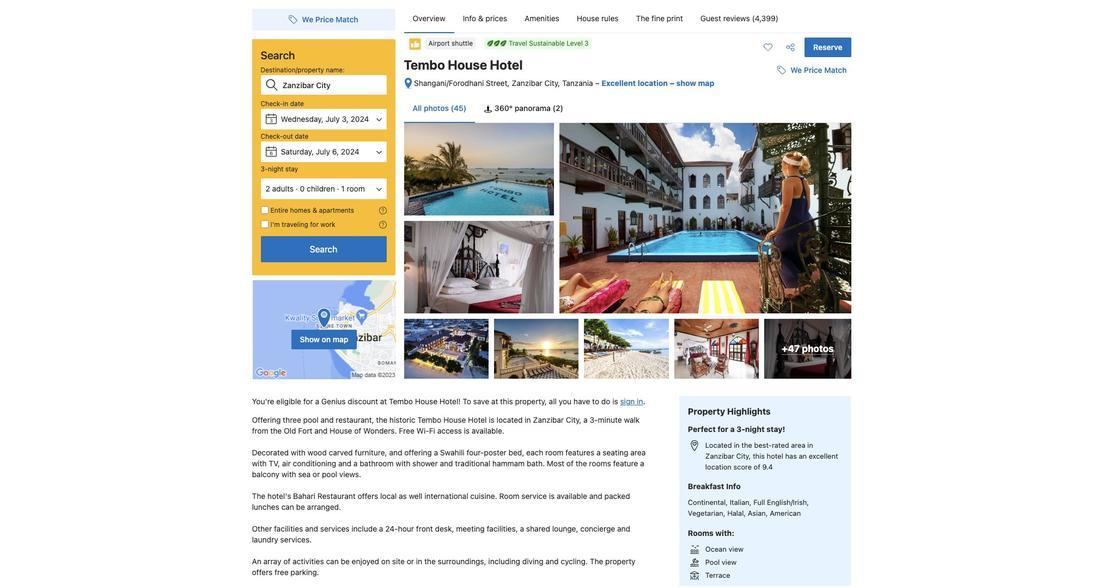 Task type: vqa. For each thing, say whether or not it's contained in the screenshot.
rules
yes



Task type: describe. For each thing, give the bounding box(es) containing it.
shangani/forodhani street, zanzibar city, tanzania – excellent location – show map
[[414, 78, 714, 88]]

free
[[399, 427, 414, 436]]

hour
[[398, 525, 414, 534]]

9.4 inside located in the best-rated area in zanzibar city, this hotel has an excellent location score of 9.4
[[762, 463, 773, 472]]

0 vertical spatial zanzibar
[[512, 78, 542, 88]]

lunches
[[252, 503, 279, 512]]

1 horizontal spatial map
[[698, 78, 714, 88]]

price for the bottommost we price match dropdown button
[[804, 65, 822, 75]]

feature
[[613, 459, 638, 469]]

2 at from the left
[[491, 397, 498, 406]]

check- for out
[[261, 132, 283, 141]]

house rules
[[577, 14, 619, 23]]

rooms
[[589, 459, 611, 469]]

and right fort
[[314, 427, 328, 436]]

continental, italian, full english/irish, vegetarian, halal, asian, american
[[688, 498, 809, 518]]

rated very good element
[[714, 134, 818, 147]]

cycling.
[[561, 557, 588, 567]]

house rules link
[[568, 4, 627, 33]]

a up shower
[[434, 448, 438, 458]]

historic
[[389, 416, 415, 425]]

destination/property
[[261, 66, 324, 74]]

value.
[[793, 202, 813, 211]]

a down "have"
[[584, 416, 588, 425]]

the left the old
[[270, 427, 282, 436]]

date for check-out date
[[295, 132, 309, 141]]

eligible
[[276, 397, 301, 406]]

bathroom
[[360, 459, 394, 469]]

Where are you going? field
[[278, 75, 387, 95]]

with down offering on the left bottom of the page
[[396, 459, 410, 469]]

lots
[[756, 177, 770, 186]]

excellent location – show map button
[[602, 78, 714, 88]]

we price match for the bottommost we price match dropdown button
[[791, 65, 847, 75]]

1 horizontal spatial pool
[[322, 470, 337, 479]]

destination/property name:
[[261, 66, 345, 74]]

0 horizontal spatial or
[[313, 470, 320, 479]]

0 horizontal spatial city,
[[545, 78, 560, 88]]

spacious
[[791, 168, 821, 177]]

for up located
[[718, 425, 728, 434]]

3 inside search section
[[270, 118, 273, 124]]

1 horizontal spatial or
[[407, 557, 414, 567]]

travel
[[509, 39, 527, 47]]

out
[[283, 132, 293, 141]]

tab list containing all photos (45)
[[404, 94, 851, 123]]

area inside offering three pool and restaurant, the historic tembo house hotel is located in zanzibar city, a 3-minute walk from the old fort and house of wonders. free wi-fi access is available. decorated with wood carved furniture, and offering a swahili four-poster bed, each room features a seating area with tv, air conditioning and a bathroom with shower and traditional hammam bath. most of the rooms feature a balcony with sea or pool views. the hotel's bahari restaurant offers local as well international cuisine. room service is available and packed lunches can be arranged. other facilities and services include a 24-hour front desk, meeting facilities, a shared lounge, concierge and laundry services. an array of activities can be enjoyed on site or in the surroundings, including diving and cycling. the property offers fre
[[630, 448, 646, 458]]

2024 for wednesday, july 3, 2024
[[351, 114, 369, 124]]

have
[[574, 397, 590, 406]]

pool view
[[705, 558, 737, 567]]

is up available.
[[489, 416, 495, 425]]

2 · from the left
[[337, 184, 339, 193]]

0 vertical spatial pool
[[303, 416, 319, 425]]

a up rooms
[[596, 448, 601, 458]]

0 vertical spatial the
[[636, 14, 650, 23]]

local
[[380, 492, 397, 501]]

city, inside offering three pool and restaurant, the historic tembo house hotel is located in zanzibar city, a 3-minute walk from the old fort and house of wonders. free wi-fi access is available. decorated with wood carved furniture, and offering a swahili four-poster bed, each room features a seating area with tv, air conditioning and a bathroom with shower and traditional hammam bath. most of the rooms feature a balcony with sea or pool views. the hotel's bahari restaurant offers local as well international cuisine. room service is available and packed lunches can be arranged. other facilities and services include a 24-hour front desk, meeting facilities, a shared lounge, concierge and laundry services. an array of activities can be enjoyed on site or in the surroundings, including diving and cycling. the property offers fre
[[566, 416, 581, 425]]

carved
[[329, 448, 353, 458]]

facilities
[[274, 525, 303, 534]]

0 horizontal spatial we price match button
[[285, 10, 363, 29]]

a up views.
[[353, 459, 358, 469]]

check- for in
[[261, 100, 283, 108]]

area inside located in the best-rated area in zanzibar city, this hotel has an excellent location score of 9.4
[[791, 441, 805, 450]]

a left genius
[[315, 397, 319, 406]]

1 vertical spatial we price match button
[[773, 61, 851, 80]]

scored 8.2 element
[[823, 136, 840, 153]]

shuttle
[[452, 39, 473, 47]]

stay!
[[767, 425, 785, 434]]

we for the leftmost we price match dropdown button
[[302, 15, 313, 24]]

this inside located in the best-rated area in zanzibar city, this hotel has an excellent location score of 9.4
[[753, 452, 765, 461]]

you're
[[252, 397, 274, 406]]

best-
[[754, 441, 772, 450]]

of right most
[[566, 459, 574, 469]]

show
[[300, 335, 320, 344]]

0 vertical spatial hotel
[[490, 57, 523, 72]]

for inside great location! large, spacious apartment. lots of choices for breakfast.  loved the omelette/crepe station.  friendly, helpful staff and great value.
[[808, 177, 818, 186]]

24-
[[385, 525, 398, 534]]

house left hotel!
[[415, 397, 438, 406]]

all
[[549, 397, 557, 406]]

of inside located in the best-rated area in zanzibar city, this hotel has an excellent location score of 9.4
[[754, 463, 760, 472]]

friendly,
[[797, 194, 825, 203]]

features
[[566, 448, 594, 458]]

house up access
[[443, 416, 466, 425]]

1 vertical spatial info
[[726, 482, 741, 491]]

0 vertical spatial tembo
[[404, 57, 445, 72]]

search inside button
[[310, 245, 337, 254]]

well
[[409, 492, 423, 501]]

activities
[[293, 557, 324, 567]]

i'm traveling for work
[[270, 221, 335, 229]]

0 vertical spatial be
[[296, 503, 305, 512]]

location inside located in the best-rated area in zanzibar city, this hotel has an excellent location score of 9.4
[[705, 463, 732, 472]]

lounge,
[[552, 525, 578, 534]]

0 horizontal spatial offers
[[252, 568, 272, 578]]

1 – from the left
[[595, 78, 600, 88]]

0 horizontal spatial location
[[638, 78, 668, 88]]

view for pool view
[[722, 558, 737, 567]]

0
[[300, 184, 305, 193]]

airport
[[428, 39, 450, 47]]

shangani/forodhani
[[414, 78, 484, 88]]

is right access
[[464, 427, 470, 436]]

located
[[705, 441, 732, 450]]

reviews inside "very good 4,399 reviews"
[[795, 146, 818, 154]]

1 vertical spatial the
[[252, 492, 265, 501]]

july for saturday,
[[316, 147, 330, 156]]

guest reviews (4,399) link
[[692, 4, 787, 33]]

meeting
[[456, 525, 485, 534]]

service
[[522, 492, 547, 501]]

of inside great location! large, spacious apartment. lots of choices for breakfast.  loved the omelette/crepe station.  friendly, helpful staff and great value.
[[772, 177, 779, 186]]

tembo for historic
[[417, 416, 441, 425]]

room inside dropdown button
[[347, 184, 365, 193]]

and inside great location! large, spacious apartment. lots of choices for breakfast.  loved the omelette/crepe station.  friendly, helpful staff and great value.
[[760, 202, 772, 211]]

english/irish,
[[767, 498, 809, 507]]

terrace
[[705, 571, 730, 580]]

in right site
[[416, 557, 422, 567]]

an
[[252, 557, 261, 567]]

show
[[676, 78, 696, 88]]

house down shuttle
[[448, 57, 487, 72]]

scored 9.4 element
[[823, 258, 840, 276]]

check-in date
[[261, 100, 304, 108]]

hammam
[[492, 459, 525, 469]]

rooms
[[688, 529, 714, 538]]

breakfast
[[688, 482, 724, 491]]

international
[[425, 492, 468, 501]]

located in the best-rated area in zanzibar city, this hotel has an excellent location score of 9.4
[[705, 441, 838, 472]]

overview
[[413, 14, 445, 23]]

with:
[[715, 529, 734, 538]]

0 vertical spatial 9.4
[[825, 262, 838, 272]]

the right site
[[424, 557, 436, 567]]

+47 photos link
[[764, 319, 851, 379]]

reviews inside guest reviews (4,399) link
[[723, 14, 750, 23]]

travel sustainable level 3
[[509, 39, 589, 47]]

breakfast.
[[718, 185, 751, 194]]

views.
[[339, 470, 361, 479]]

and down genius
[[321, 416, 334, 425]]

do
[[601, 397, 610, 406]]

traditional
[[455, 459, 490, 469]]

360°
[[495, 104, 513, 113]]

continental,
[[688, 498, 728, 507]]

(2)
[[553, 104, 563, 113]]

room inside offering three pool and restaurant, the historic tembo house hotel is located in zanzibar city, a 3-minute walk from the old fort and house of wonders. free wi-fi access is available. decorated with wood carved furniture, and offering a swahili four-poster bed, each room features a seating area with tv, air conditioning and a bathroom with shower and traditional hammam bath. most of the rooms feature a balcony with sea or pool views. the hotel's bahari restaurant offers local as well international cuisine. room service is available and packed lunches can be arranged. other facilities and services include a 24-hour front desk, meeting facilities, a shared lounge, concierge and laundry services. an array of activities can be enjoyed on site or in the surroundings, including diving and cycling. the property offers fre
[[545, 448, 564, 458]]

hotel inside offering three pool and restaurant, the historic tembo house hotel is located in zanzibar city, a 3-minute walk from the old fort and house of wonders. free wi-fi access is available. decorated with wood carved furniture, and offering a swahili four-poster bed, each room features a seating area with tv, air conditioning and a bathroom with shower and traditional hammam bath. most of the rooms feature a balcony with sea or pool views. the hotel's bahari restaurant offers local as well international cuisine. room service is available and packed lunches can be arranged. other facilities and services include a 24-hour front desk, meeting facilities, a shared lounge, concierge and laundry services. an array of activities can be enjoyed on site or in the surroundings, including diving and cycling. the property offers fre
[[468, 416, 487, 425]]

2 horizontal spatial 3-
[[737, 425, 745, 434]]

with left wood
[[291, 448, 306, 458]]

and right diving
[[546, 557, 559, 567]]

check-out date
[[261, 132, 309, 141]]

most
[[547, 459, 564, 469]]

tv,
[[269, 459, 280, 469]]

restaurant
[[317, 492, 356, 501]]

bahari
[[293, 492, 315, 501]]

on inside offering three pool and restaurant, the historic tembo house hotel is located in zanzibar city, a 3-minute walk from the old fort and house of wonders. free wi-fi access is available. decorated with wood carved furniture, and offering a swahili four-poster bed, each room features a seating area with tv, air conditioning and a bathroom with shower and traditional hammam bath. most of the rooms feature a balcony with sea or pool views. the hotel's bahari restaurant offers local as well international cuisine. room service is available and packed lunches can be arranged. other facilities and services include a 24-hour front desk, meeting facilities, a shared lounge, concierge and laundry services. an array of activities can be enjoyed on site or in the surroundings, including diving and cycling. the property offers fre
[[381, 557, 390, 567]]

3- inside offering three pool and restaurant, the historic tembo house hotel is located in zanzibar city, a 3-minute walk from the old fort and house of wonders. free wi-fi access is available. decorated with wood carved furniture, and offering a swahili four-poster bed, each room features a seating area with tv, air conditioning and a bathroom with shower and traditional hammam bath. most of the rooms feature a balcony with sea or pool views. the hotel's bahari restaurant offers local as well international cuisine. room service is available and packed lunches can be arranged. other facilities and services include a 24-hour front desk, meeting facilities, a shared lounge, concierge and laundry services. an array of activities can be enjoyed on site or in the surroundings, including diving and cycling. the property offers fre
[[590, 416, 598, 425]]

the up "wonders."
[[376, 416, 387, 425]]

air
[[282, 459, 291, 469]]

entire
[[270, 206, 288, 215]]

july for wednesday,
[[325, 114, 340, 124]]

great
[[774, 202, 791, 211]]

saturday, july 6, 2024
[[281, 147, 359, 156]]

very good 4,399 reviews
[[775, 136, 818, 154]]

0 vertical spatial 3
[[585, 39, 589, 47]]

6,
[[332, 147, 339, 156]]

0 vertical spatial excellent
[[602, 78, 636, 88]]

hotel!
[[440, 397, 461, 406]]

of right the array
[[283, 557, 290, 567]]

sustainable
[[529, 39, 565, 47]]

1 vertical spatial can
[[326, 557, 339, 567]]

on inside search section
[[322, 335, 331, 344]]

wonders.
[[363, 427, 397, 436]]



Task type: locate. For each thing, give the bounding box(es) containing it.
excellent down carrie
[[714, 262, 748, 271]]

1 horizontal spatial 3
[[585, 39, 589, 47]]

1 vertical spatial on
[[381, 557, 390, 567]]

3
[[585, 39, 589, 47], [270, 118, 273, 124]]

from
[[252, 427, 268, 436]]

station.
[[770, 194, 795, 203]]

0 horizontal spatial this
[[500, 397, 513, 406]]

in right sign
[[637, 397, 643, 406]]

reviews
[[723, 14, 750, 23], [795, 146, 818, 154]]

location! inside great location! large, spacious apartment. lots of choices for breakfast.  loved the omelette/crepe station.  friendly, helpful staff and great value.
[[739, 168, 767, 177]]

we for the bottommost we price match dropdown button
[[791, 65, 802, 75]]

prices
[[486, 14, 507, 23]]

1 horizontal spatial on
[[381, 557, 390, 567]]

this down best-
[[753, 452, 765, 461]]

2024 right 3,
[[351, 114, 369, 124]]

0 horizontal spatial pool
[[303, 416, 319, 425]]

we inside search section
[[302, 15, 313, 24]]

0 horizontal spatial can
[[281, 503, 294, 512]]

zanzibar down all
[[533, 416, 564, 425]]

rules
[[601, 14, 619, 23]]

location left show
[[638, 78, 668, 88]]

overview link
[[404, 4, 454, 33]]

price inside search section
[[315, 15, 334, 24]]

house down the restaurant,
[[330, 427, 352, 436]]

reserve
[[813, 42, 842, 52]]

great
[[718, 168, 737, 177]]

3- inside search section
[[261, 165, 268, 173]]

area
[[791, 441, 805, 450], [630, 448, 646, 458]]

we
[[302, 15, 313, 24], [791, 65, 802, 75]]

the left fine
[[636, 14, 650, 23]]

we price match inside search section
[[302, 15, 358, 24]]

in
[[283, 100, 288, 108], [637, 397, 643, 406], [525, 416, 531, 425], [734, 441, 740, 450], [807, 441, 813, 450], [416, 557, 422, 567]]

pool down conditioning
[[322, 470, 337, 479]]

night inside search section
[[268, 165, 283, 173]]

map inside search section
[[333, 335, 348, 344]]

0 vertical spatial or
[[313, 470, 320, 479]]

apartment.
[[718, 177, 754, 186]]

match for the leftmost we price match dropdown button
[[336, 15, 358, 24]]

2
[[266, 184, 270, 193]]

0 vertical spatial can
[[281, 503, 294, 512]]

sea
[[298, 470, 311, 479]]

1 vertical spatial excellent
[[714, 262, 748, 271]]

1 vertical spatial 3
[[270, 118, 273, 124]]

.
[[643, 397, 645, 406]]

1 horizontal spatial the
[[590, 557, 603, 567]]

3- down highlights
[[737, 425, 745, 434]]

1 horizontal spatial –
[[670, 78, 675, 88]]

3 right level
[[585, 39, 589, 47]]

an
[[799, 452, 807, 461]]

in up the excellent
[[807, 441, 813, 450]]

click to open map view image
[[404, 77, 412, 90]]

0 vertical spatial location
[[638, 78, 668, 88]]

2 vertical spatial tembo
[[417, 416, 441, 425]]

of right "score"
[[754, 463, 760, 472]]

save
[[473, 397, 489, 406]]

0 vertical spatial date
[[290, 100, 304, 108]]

– left show
[[670, 78, 675, 88]]

match up name:
[[336, 15, 358, 24]]

and right concierge
[[617, 525, 630, 534]]

italian,
[[730, 498, 752, 507]]

the down features
[[576, 459, 587, 469]]

we price match up name:
[[302, 15, 358, 24]]

rated
[[772, 441, 789, 450]]

night up best-
[[745, 425, 765, 434]]

to
[[463, 397, 471, 406]]

date
[[290, 100, 304, 108], [295, 132, 309, 141]]

large,
[[769, 168, 790, 177]]

the inside great location! large, spacious apartment. lots of choices for breakfast.  loved the omelette/crepe station.  friendly, helpful staff and great value.
[[775, 185, 786, 194]]

0 horizontal spatial map
[[333, 335, 348, 344]]

0 horizontal spatial search
[[261, 49, 295, 62]]

be left enjoyed
[[341, 557, 350, 567]]

room up most
[[545, 448, 564, 458]]

search up destination/property
[[261, 49, 295, 62]]

full
[[753, 498, 765, 507]]

& left prices
[[478, 14, 484, 23]]

1 vertical spatial &
[[313, 206, 317, 215]]

0 horizontal spatial reviews
[[723, 14, 750, 23]]

price for the leftmost we price match dropdown button
[[315, 15, 334, 24]]

360° panorama (2)
[[493, 104, 563, 113]]

1 vertical spatial date
[[295, 132, 309, 141]]

search section
[[248, 0, 400, 380]]

zanzibar inside located in the best-rated area in zanzibar city, this hotel has an excellent location score of 9.4
[[705, 452, 734, 461]]

0 horizontal spatial hotel
[[468, 416, 487, 425]]

1 horizontal spatial offers
[[358, 492, 378, 501]]

0 vertical spatial view
[[729, 545, 744, 554]]

zanzibar inside offering three pool and restaurant, the historic tembo house hotel is located in zanzibar city, a 3-minute walk from the old fort and house of wonders. free wi-fi access is available. decorated with wood carved furniture, and offering a swahili four-poster bed, each room features a seating area with tv, air conditioning and a bathroom with shower and traditional hammam bath. most of the rooms feature a balcony with sea or pool views. the hotel's bahari restaurant offers local as well international cuisine. room service is available and packed lunches can be arranged. other facilities and services include a 24-hour front desk, meeting facilities, a shared lounge, concierge and laundry services. an array of activities can be enjoyed on site or in the surroundings, including diving and cycling. the property offers fre
[[533, 416, 564, 425]]

date up wednesday,
[[290, 100, 304, 108]]

genius
[[321, 397, 346, 406]]

excellent right tanzania at the top
[[602, 78, 636, 88]]

and up bathroom
[[389, 448, 402, 458]]

the fine print link
[[627, 4, 692, 33]]

we price match
[[302, 15, 358, 24], [791, 65, 847, 75]]

2 adults · 0 children · 1 room
[[266, 184, 365, 193]]

0 horizontal spatial excellent
[[602, 78, 636, 88]]

1 horizontal spatial at
[[491, 397, 498, 406]]

reviews right 4,399
[[795, 146, 818, 154]]

0 horizontal spatial 3-
[[261, 165, 268, 173]]

bed,
[[509, 448, 524, 458]]

tembo down valign  initial icon
[[404, 57, 445, 72]]

0 vertical spatial 2024
[[351, 114, 369, 124]]

0 horizontal spatial photos
[[424, 104, 449, 113]]

match for the bottommost we price match dropdown button
[[824, 65, 847, 75]]

location! for great
[[739, 168, 767, 177]]

july left 3,
[[325, 114, 340, 124]]

in up wednesday,
[[283, 100, 288, 108]]

and up services. on the bottom left of page
[[305, 525, 318, 534]]

0 horizontal spatial &
[[313, 206, 317, 215]]

& inside search section
[[313, 206, 317, 215]]

0 horizontal spatial room
[[347, 184, 365, 193]]

pool
[[705, 558, 720, 567]]

july
[[325, 114, 340, 124], [316, 147, 330, 156]]

· left 1
[[337, 184, 339, 193]]

we price match button
[[285, 10, 363, 29], [773, 61, 851, 80]]

offers down an
[[252, 568, 272, 578]]

property
[[688, 407, 725, 417]]

0 horizontal spatial price
[[315, 15, 334, 24]]

the fine print
[[636, 14, 683, 23]]

0 horizontal spatial on
[[322, 335, 331, 344]]

2 check- from the top
[[261, 132, 283, 141]]

1 horizontal spatial match
[[824, 65, 847, 75]]

of right lots
[[772, 177, 779, 186]]

price
[[315, 15, 334, 24], [804, 65, 822, 75]]

bath.
[[527, 459, 545, 469]]

of down the restaurant,
[[354, 427, 361, 436]]

0 vertical spatial photos
[[424, 104, 449, 113]]

1 horizontal spatial be
[[341, 557, 350, 567]]

city, left tanzania at the top
[[545, 78, 560, 88]]

2 adults · 0 children · 1 room button
[[261, 179, 387, 199]]

1 vertical spatial offers
[[252, 568, 272, 578]]

0 vertical spatial match
[[336, 15, 358, 24]]

2024 for saturday, july 6, 2024
[[341, 147, 359, 156]]

1 horizontal spatial room
[[545, 448, 564, 458]]

1 vertical spatial location
[[705, 463, 732, 472]]

valign  initial image
[[408, 38, 421, 51]]

0 vertical spatial july
[[325, 114, 340, 124]]

1 at from the left
[[380, 397, 387, 406]]

view down ocean view
[[722, 558, 737, 567]]

view for ocean view
[[729, 545, 744, 554]]

1 horizontal spatial photos
[[802, 343, 834, 355]]

in right located
[[525, 416, 531, 425]]

0 vertical spatial offers
[[358, 492, 378, 501]]

city, down "have"
[[566, 416, 581, 425]]

house left the rules
[[577, 14, 599, 23]]

1 vertical spatial hotel
[[468, 416, 487, 425]]

tab list
[[404, 94, 851, 123]]

offering
[[404, 448, 432, 458]]

homes
[[290, 206, 311, 215]]

zanzibar up 360° panorama (2)
[[512, 78, 542, 88]]

search down work
[[310, 245, 337, 254]]

packed
[[604, 492, 630, 501]]

0 vertical spatial night
[[268, 165, 283, 173]]

a left 24-
[[379, 525, 383, 534]]

location! for excellent
[[750, 262, 783, 271]]

hotel
[[490, 57, 523, 72], [468, 416, 487, 425]]

vegetarian,
[[688, 510, 725, 518]]

be down bahari
[[296, 503, 305, 512]]

1 vertical spatial search
[[310, 245, 337, 254]]

1 vertical spatial reviews
[[795, 146, 818, 154]]

1 horizontal spatial city,
[[566, 416, 581, 425]]

traveling
[[282, 221, 308, 229]]

the inside located in the best-rated area in zanzibar city, this hotel has an excellent location score of 9.4
[[742, 441, 752, 450]]

photos for all
[[424, 104, 449, 113]]

loved
[[753, 185, 773, 194]]

services
[[320, 525, 350, 534]]

1 horizontal spatial 3-
[[590, 416, 598, 425]]

0 horizontal spatial be
[[296, 503, 305, 512]]

carrie
[[730, 233, 749, 241]]

1 · from the left
[[296, 184, 298, 193]]

we price match down reserve button
[[791, 65, 847, 75]]

0 horizontal spatial at
[[380, 397, 387, 406]]

2 – from the left
[[670, 78, 675, 88]]

we'll show you stays where you can have the entire place to yourself image
[[379, 207, 387, 215], [379, 207, 387, 215]]

1 check- from the top
[[261, 100, 283, 108]]

view down with:
[[729, 545, 744, 554]]

omelette/crepe
[[718, 194, 768, 203]]

july left 6,
[[316, 147, 330, 156]]

match inside search section
[[336, 15, 358, 24]]

laundry
[[252, 536, 278, 545]]

be
[[296, 503, 305, 512], [341, 557, 350, 567]]

sign in link
[[620, 397, 643, 406]]

is
[[612, 397, 618, 406], [489, 416, 495, 425], [464, 427, 470, 436], [549, 492, 555, 501]]

1 vertical spatial tembo
[[389, 397, 413, 406]]

tanzania
[[562, 78, 593, 88]]

three
[[283, 416, 301, 425]]

location! up loved
[[739, 168, 767, 177]]

front
[[416, 525, 433, 534]]

1 horizontal spatial hotel
[[490, 57, 523, 72]]

staff
[[743, 202, 758, 211]]

we price match button down reserve button
[[773, 61, 851, 80]]

for inside search section
[[310, 221, 319, 229]]

1 vertical spatial night
[[745, 425, 765, 434]]

date for check-in date
[[290, 100, 304, 108]]

0 horizontal spatial ·
[[296, 184, 298, 193]]

and left packed
[[589, 492, 602, 501]]

swahili
[[440, 448, 465, 458]]

1 horizontal spatial night
[[745, 425, 765, 434]]

match down reserve button
[[824, 65, 847, 75]]

city, inside located in the best-rated area in zanzibar city, this hotel has an excellent location score of 9.4
[[736, 452, 751, 461]]

surroundings,
[[438, 557, 486, 567]]

helpful
[[718, 202, 741, 211]]

1 horizontal spatial ·
[[337, 184, 339, 193]]

0 vertical spatial info
[[463, 14, 476, 23]]

previous image
[[706, 187, 713, 194]]

1 horizontal spatial location
[[705, 463, 732, 472]]

·
[[296, 184, 298, 193], [337, 184, 339, 193]]

1 vertical spatial 2024
[[341, 147, 359, 156]]

offers left 'local'
[[358, 492, 378, 501]]

0 vertical spatial location!
[[739, 168, 767, 177]]

1 horizontal spatial reviews
[[795, 146, 818, 154]]

children
[[307, 184, 335, 193]]

1 vertical spatial this
[[753, 452, 765, 461]]

tembo inside offering three pool and restaurant, the historic tembo house hotel is located in zanzibar city, a 3-minute walk from the old fort and house of wonders. free wi-fi access is available. decorated with wood carved furniture, and offering a swahili four-poster bed, each room features a seating area with tv, air conditioning and a bathroom with shower and traditional hammam bath. most of the rooms feature a balcony with sea or pool views. the hotel's bahari restaurant offers local as well international cuisine. room service is available and packed lunches can be arranged. other facilities and services include a 24-hour front desk, meeting facilities, a shared lounge, concierge and laundry services. an array of activities can be enjoyed on site or in the surroundings, including diving and cycling. the property offers fre
[[417, 416, 441, 425]]

0 vertical spatial we price match
[[302, 15, 358, 24]]

or right site
[[407, 557, 414, 567]]

2 vertical spatial the
[[590, 557, 603, 567]]

is right do
[[612, 397, 618, 406]]

3- up 2
[[261, 165, 268, 173]]

1 horizontal spatial we price match
[[791, 65, 847, 75]]

0 vertical spatial we price match button
[[285, 10, 363, 29]]

info & prices link
[[454, 4, 516, 33]]

1 vertical spatial pool
[[322, 470, 337, 479]]

we price match button up name:
[[285, 10, 363, 29]]

and down carved
[[338, 459, 351, 469]]

1 vertical spatial photos
[[802, 343, 834, 355]]

photos for +47
[[802, 343, 834, 355]]

0 horizontal spatial we
[[302, 15, 313, 24]]

3 down check-in date
[[270, 118, 273, 124]]

for left work
[[310, 221, 319, 229]]

6
[[270, 150, 273, 156]]

photos inside button
[[424, 104, 449, 113]]

located
[[497, 416, 523, 425]]

1 vertical spatial match
[[824, 65, 847, 75]]

1 horizontal spatial can
[[326, 557, 339, 567]]

tembo for at
[[389, 397, 413, 406]]

1 horizontal spatial info
[[726, 482, 741, 491]]

each
[[526, 448, 543, 458]]

1 vertical spatial price
[[804, 65, 822, 75]]

– right tanzania at the top
[[595, 78, 600, 88]]

offering three pool and restaurant, the historic tembo house hotel is located in zanzibar city, a 3-minute walk from the old fort and house of wonders. free wi-fi access is available. decorated with wood carved furniture, and offering a swahili four-poster bed, each room features a seating area with tv, air conditioning and a bathroom with shower and traditional hammam bath. most of the rooms feature a balcony with sea or pool views. the hotel's bahari restaurant offers local as well international cuisine. room service is available and packed lunches can be arranged. other facilities and services include a 24-hour front desk, meeting facilities, a shared lounge, concierge and laundry services. an array of activities can be enjoyed on site or in the surroundings, including diving and cycling. the property offers fre
[[252, 416, 648, 587]]

pool up fort
[[303, 416, 319, 425]]

2 horizontal spatial city,
[[736, 452, 751, 461]]

hotel
[[767, 452, 783, 461]]

info up 'italian,'
[[726, 482, 741, 491]]

in inside search section
[[283, 100, 288, 108]]

a down property highlights at bottom right
[[730, 425, 735, 434]]

match
[[336, 15, 358, 24], [824, 65, 847, 75]]

other
[[252, 525, 272, 534]]

1 vertical spatial map
[[333, 335, 348, 344]]

view
[[729, 545, 744, 554], [722, 558, 737, 567]]

0 vertical spatial search
[[261, 49, 295, 62]]

choices
[[781, 177, 807, 186]]

hotel up street,
[[490, 57, 523, 72]]

0 vertical spatial check-
[[261, 100, 283, 108]]

this
[[500, 397, 513, 406], [753, 452, 765, 461]]

amenities link
[[516, 4, 568, 33]]

2024 right 6,
[[341, 147, 359, 156]]

the down the large,
[[775, 185, 786, 194]]

tembo up the fi
[[417, 416, 441, 425]]

for up the 'friendly,'
[[808, 177, 818, 186]]

1 vertical spatial 9.4
[[762, 463, 773, 472]]

0 horizontal spatial area
[[630, 448, 646, 458]]

1 horizontal spatial &
[[478, 14, 484, 23]]

room
[[499, 492, 520, 501]]

0 vertical spatial this
[[500, 397, 513, 406]]

area up feature
[[630, 448, 646, 458]]

tembo up historic
[[389, 397, 413, 406]]

0 vertical spatial price
[[315, 15, 334, 24]]

is right service
[[549, 492, 555, 501]]

work
[[320, 221, 335, 229]]

next image
[[841, 187, 848, 194]]

with down air
[[281, 470, 296, 479]]

1 horizontal spatial search
[[310, 245, 337, 254]]

furniture,
[[355, 448, 387, 458]]

1 horizontal spatial we
[[791, 65, 802, 75]]

with up balcony
[[252, 459, 267, 469]]

1 horizontal spatial area
[[791, 441, 805, 450]]

a right feature
[[640, 459, 644, 469]]

concierge
[[580, 525, 615, 534]]

check- up wednesday,
[[261, 100, 283, 108]]

check- up the 6
[[261, 132, 283, 141]]

in down 'perfect for a 3-night stay!'
[[734, 441, 740, 450]]

1 vertical spatial or
[[407, 557, 414, 567]]

price up name:
[[315, 15, 334, 24]]

property
[[605, 557, 636, 567]]

0 vertical spatial reviews
[[723, 14, 750, 23]]

if you select this option, we'll show you popular business travel features like breakfast, wifi and free parking. image
[[379, 221, 387, 229], [379, 221, 387, 229]]

city, up "score"
[[736, 452, 751, 461]]

we price match for the leftmost we price match dropdown button
[[302, 15, 358, 24]]

can right activities
[[326, 557, 339, 567]]

hotel up available.
[[468, 416, 487, 425]]

0 vertical spatial on
[[322, 335, 331, 344]]

area up an
[[791, 441, 805, 450]]

date right out
[[295, 132, 309, 141]]

wednesday, july 3, 2024
[[281, 114, 369, 124]]

1 horizontal spatial we price match button
[[773, 61, 851, 80]]

a left shared
[[520, 525, 524, 534]]

minute
[[598, 416, 622, 425]]

and down the swahili
[[440, 459, 453, 469]]

include
[[352, 525, 377, 534]]

1 horizontal spatial excellent
[[714, 262, 748, 271]]

level
[[567, 39, 583, 47]]

for right eligible
[[303, 397, 313, 406]]



